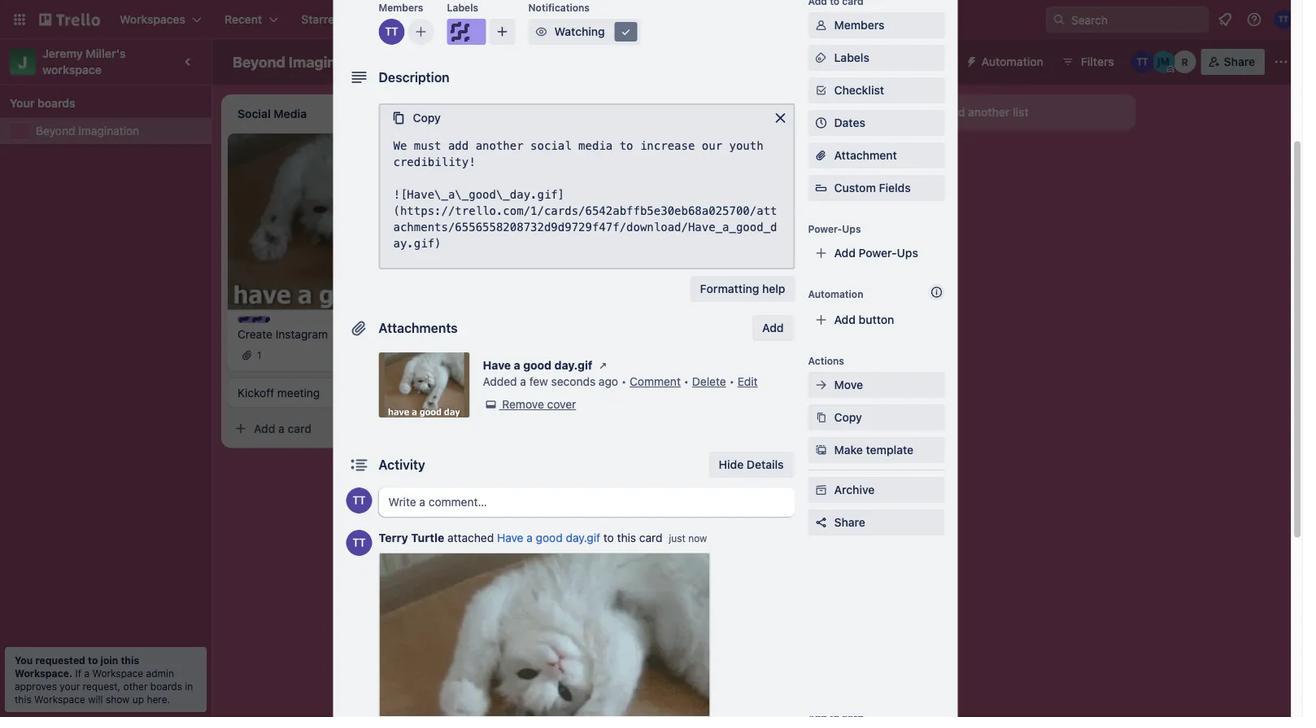 Task type: describe. For each thing, give the bounding box(es) containing it.
make template
[[835, 444, 914, 457]]

automation button
[[959, 49, 1054, 75]]

approves
[[15, 680, 57, 692]]

sm image for make template
[[814, 442, 830, 459]]

1 vertical spatial automation
[[809, 289, 864, 300]]

ago
[[599, 375, 619, 389]]

sm image for automation
[[959, 49, 982, 72]]

automation inside button
[[982, 55, 1044, 68]]

members inside members link
[[835, 19, 885, 32]]

copy button
[[381, 105, 451, 131]]

add power-ups link
[[809, 241, 945, 267]]

checklist
[[835, 84, 885, 97]]

color: purple, title: none image
[[447, 19, 486, 45]]

kickoff meeting
[[238, 386, 320, 399]]

1 horizontal spatial share
[[1225, 55, 1256, 68]]

0 horizontal spatial workspace
[[34, 694, 85, 705]]

edit
[[738, 375, 758, 389]]

sm image for labels
[[814, 50, 830, 66]]

formatting help link
[[691, 276, 796, 302]]

1 vertical spatial share
[[835, 516, 866, 529]]

sm image for move
[[814, 377, 830, 394]]

r
[[1182, 56, 1189, 68]]

admin
[[146, 667, 174, 679]]

Search field
[[1066, 7, 1209, 32]]

0 horizontal spatial labels
[[447, 2, 479, 13]]

add a card for create from template… image
[[716, 148, 774, 161]]

added a few seconds ago
[[483, 375, 619, 389]]

labels link
[[809, 45, 945, 71]]

0 vertical spatial share button
[[1202, 49, 1266, 75]]

add a card button for create from template… icon
[[228, 415, 410, 442]]

remove cover
[[502, 398, 577, 411]]

comment link
[[630, 375, 681, 389]]

beyond inside beyond imagination "link"
[[36, 124, 75, 138]]

archive link
[[809, 477, 945, 503]]

add button
[[753, 315, 794, 341]]

just now link
[[669, 533, 708, 545]]

add another list
[[944, 105, 1029, 119]]

create for create instagram
[[238, 327, 273, 341]]

notifications
[[529, 2, 590, 13]]

other
[[123, 680, 148, 692]]

imagination inside board name text field
[[289, 53, 372, 70]]

sm image for checklist
[[814, 83, 830, 99]]

color: bold red, title: "thoughts" element
[[469, 140, 530, 152]]

primary element
[[0, 0, 1304, 39]]

copy link
[[809, 405, 945, 431]]

rubyanndersson (rubyanndersson) image
[[1174, 50, 1197, 73]]

1 vertical spatial power-
[[809, 223, 843, 235]]

activity
[[379, 457, 426, 473]]

add button button
[[809, 307, 945, 333]]

add members to card image
[[415, 24, 428, 40]]

watching button
[[529, 19, 641, 45]]

filters button
[[1057, 49, 1120, 75]]

power-ups inside button
[[887, 55, 946, 68]]

terry turtle attached have a good day.gif to this card just now
[[379, 532, 708, 545]]

your
[[10, 96, 35, 110]]

now
[[689, 533, 708, 545]]

1
[[257, 350, 262, 361]]

remove
[[502, 398, 544, 411]]

make template link
[[809, 438, 945, 464]]

custom fields button
[[809, 180, 945, 197]]

0 vertical spatial have
[[483, 359, 511, 372]]

kickoff
[[238, 386, 274, 399]]

your
[[60, 680, 80, 692]]

comment
[[630, 375, 681, 389]]

this inside if a workspace admin approves your request, other boards in this workspace will show up here.
[[15, 694, 31, 705]]

2 vertical spatial power-
[[859, 247, 897, 260]]

ups inside button
[[925, 55, 946, 68]]

just
[[669, 533, 686, 545]]

card left just
[[640, 532, 663, 545]]

in
[[185, 680, 193, 692]]

help
[[763, 282, 786, 296]]

will
[[88, 694, 103, 705]]

instagram
[[276, 327, 328, 341]]

attachment
[[835, 149, 898, 162]]

beyond imagination link
[[36, 123, 202, 139]]

create from template… image
[[879, 148, 892, 161]]

close image
[[773, 110, 789, 127]]

requested
[[35, 654, 85, 666]]

hide details
[[719, 458, 784, 472]]

this inside you requested to join this workspace.
[[121, 654, 139, 666]]

custom fields
[[835, 182, 911, 195]]

open information menu image
[[1247, 11, 1263, 28]]

add another list button
[[915, 94, 1136, 130]]

attachments
[[379, 321, 458, 336]]

1 horizontal spatial terry turtle (terryturtle) image
[[410, 345, 430, 365]]

sm image for archive
[[814, 482, 830, 499]]

1 vertical spatial power-ups
[[809, 223, 862, 235]]

power-ups button
[[854, 49, 956, 75]]

add a card for create from template… icon
[[254, 422, 312, 435]]

0 horizontal spatial ups
[[843, 223, 862, 235]]

you requested to join this workspace.
[[15, 654, 139, 679]]

kickoff meeting link
[[238, 385, 427, 401]]

1 horizontal spatial terry turtle (terryturtle) image
[[379, 19, 405, 45]]

1 vertical spatial have
[[497, 532, 524, 545]]

thinking link
[[469, 150, 658, 166]]

boards inside 'element'
[[37, 96, 75, 110]]

turtle
[[411, 532, 445, 545]]

create button
[[472, 7, 528, 33]]

list
[[1013, 105, 1029, 119]]

delete
[[693, 375, 727, 389]]

delete link
[[693, 375, 727, 389]]

r button
[[1174, 50, 1197, 73]]

hide details link
[[709, 452, 794, 478]]

jeremy
[[42, 47, 83, 60]]

request,
[[83, 680, 121, 692]]

0 horizontal spatial share button
[[809, 510, 945, 536]]

sm image for remove cover
[[483, 397, 499, 413]]

dates button
[[809, 110, 945, 136]]

terry
[[379, 532, 408, 545]]



Task type: vqa. For each thing, say whether or not it's contained in the screenshot.
the send
no



Task type: locate. For each thing, give the bounding box(es) containing it.
automation up list
[[982, 55, 1044, 68]]

1 vertical spatial day.gif
[[566, 532, 601, 545]]

actions
[[809, 355, 845, 367]]

checklist link
[[809, 78, 945, 104]]

sm image for copy
[[814, 410, 830, 426]]

terry turtle (terryturtle) image
[[1275, 10, 1294, 29], [410, 345, 430, 365], [346, 530, 372, 556]]

0 horizontal spatial beyond
[[36, 124, 75, 138]]

0 vertical spatial ups
[[925, 55, 946, 68]]

1 horizontal spatial create
[[482, 13, 518, 26]]

archive
[[835, 483, 875, 497]]

1 horizontal spatial add a card button
[[459, 181, 641, 207]]

sm image inside automation button
[[959, 49, 982, 72]]

this right the join
[[121, 654, 139, 666]]

0 horizontal spatial add a card button
[[228, 415, 410, 442]]

jeremy miller's workspace
[[42, 47, 129, 77]]

remove cover link
[[483, 397, 577, 413]]

add a card button down thinking "link" on the top
[[459, 181, 641, 207]]

make
[[835, 444, 864, 457]]

1 horizontal spatial beyond imagination
[[233, 53, 372, 70]]

0 horizontal spatial boards
[[37, 96, 75, 110]]

1 vertical spatial labels
[[835, 51, 870, 65]]

add a card down "kickoff meeting"
[[254, 422, 312, 435]]

2 vertical spatial terry turtle (terryturtle) image
[[346, 530, 372, 556]]

create instagram link
[[238, 326, 427, 342]]

terry turtle (terryturtle) image left the terry
[[346, 530, 372, 556]]

0 horizontal spatial share
[[835, 516, 866, 529]]

copy up make
[[835, 411, 863, 424]]

0 notifications image
[[1216, 10, 1236, 29]]

create from template… image
[[417, 422, 430, 435]]

if a workspace admin approves your request, other boards in this workspace will show up here.
[[15, 667, 193, 705]]

1 vertical spatial copy
[[835, 411, 863, 424]]

ups down fields
[[897, 247, 919, 260]]

2 horizontal spatial add a card
[[716, 148, 774, 161]]

card down close "icon"
[[750, 148, 774, 161]]

create left notifications
[[482, 13, 518, 26]]

add a card button for create from template… image
[[690, 142, 873, 168]]

share down archive
[[835, 516, 866, 529]]

1 horizontal spatial beyond
[[233, 53, 285, 70]]

0 vertical spatial labels
[[447, 2, 479, 13]]

to
[[604, 532, 614, 545], [88, 654, 98, 666]]

0 vertical spatial add a card button
[[690, 142, 873, 168]]

thoughts thinking
[[469, 141, 530, 164]]

good down write a comment text field
[[536, 532, 563, 545]]

sm image inside the archive link
[[814, 482, 830, 499]]

edit link
[[738, 375, 758, 389]]

0 vertical spatial beyond imagination
[[233, 53, 372, 70]]

this left just
[[617, 532, 637, 545]]

ups up checklist link on the right of the page
[[925, 55, 946, 68]]

0 horizontal spatial automation
[[809, 289, 864, 300]]

search image
[[1053, 13, 1066, 26]]

copy inside button
[[413, 112, 441, 125]]

0 vertical spatial copy
[[413, 112, 441, 125]]

this
[[617, 532, 637, 545], [121, 654, 139, 666], [15, 694, 31, 705]]

share button down 0 notifications "icon"
[[1202, 49, 1266, 75]]

1 vertical spatial ups
[[843, 223, 862, 235]]

thoughts
[[485, 141, 530, 152]]

0 horizontal spatial members
[[379, 2, 424, 13]]

0 vertical spatial create
[[482, 13, 518, 26]]

your boards with 1 items element
[[10, 94, 194, 113]]

workspace
[[42, 63, 102, 77]]

1 vertical spatial workspace
[[34, 694, 85, 705]]

0 vertical spatial beyond
[[233, 53, 285, 70]]

have a good day.gif
[[483, 359, 593, 372]]

1 horizontal spatial automation
[[982, 55, 1044, 68]]

here.
[[147, 694, 170, 705]]

day.gif down write a comment text field
[[566, 532, 601, 545]]

a
[[741, 148, 747, 161], [510, 187, 516, 200], [514, 359, 521, 372], [520, 375, 527, 389], [278, 422, 285, 435], [527, 532, 533, 545], [84, 667, 90, 679]]

terry turtle (terryturtle) image right open information menu icon
[[1275, 10, 1294, 29]]

2 horizontal spatial ups
[[925, 55, 946, 68]]

terry turtle (terryturtle) image
[[379, 19, 405, 45], [1132, 50, 1155, 73], [346, 488, 372, 514]]

0 vertical spatial terry turtle (terryturtle) image
[[1275, 10, 1294, 29]]

workspace down the your
[[34, 694, 85, 705]]

back to home image
[[39, 7, 100, 33]]

few
[[530, 375, 549, 389]]

sm image inside checklist link
[[814, 83, 830, 99]]

Write a comment text field
[[379, 488, 796, 517]]

filters
[[1082, 55, 1115, 68]]

1 horizontal spatial to
[[604, 532, 614, 545]]

card down meeting
[[288, 422, 312, 435]]

share left show menu icon
[[1225, 55, 1256, 68]]

0 vertical spatial imagination
[[289, 53, 372, 70]]

add power-ups
[[835, 247, 919, 260]]

sm image inside the copy link
[[814, 410, 830, 426]]

description
[[379, 70, 450, 85]]

add
[[944, 105, 966, 119], [716, 148, 738, 161], [485, 187, 507, 200], [835, 247, 856, 260], [835, 313, 856, 327], [763, 322, 784, 335], [254, 422, 275, 435]]

to inside you requested to join this workspace.
[[88, 654, 98, 666]]

automation
[[982, 55, 1044, 68], [809, 289, 864, 300]]

1 horizontal spatial copy
[[835, 411, 863, 424]]

sm image inside labels 'link'
[[814, 50, 830, 66]]

copy
[[413, 112, 441, 125], [835, 411, 863, 424]]

template
[[867, 444, 914, 457]]

add a card button down close "icon"
[[690, 142, 873, 168]]

0 vertical spatial day.gif
[[555, 359, 593, 372]]

1 vertical spatial terry turtle (terryturtle) image
[[410, 345, 430, 365]]

1 vertical spatial add a card
[[485, 187, 543, 200]]

0 vertical spatial add a card
[[716, 148, 774, 161]]

power- down custom fields button
[[859, 247, 897, 260]]

0 vertical spatial terry turtle (terryturtle) image
[[379, 19, 405, 45]]

1 horizontal spatial labels
[[835, 51, 870, 65]]

thinking
[[469, 151, 514, 164]]

seconds
[[552, 375, 596, 389]]

power- up checklist link on the right of the page
[[887, 55, 925, 68]]

0 horizontal spatial copy
[[413, 112, 441, 125]]

members up labels 'link'
[[835, 19, 885, 32]]

imagination
[[289, 53, 372, 70], [78, 124, 139, 138]]

labels up checklist
[[835, 51, 870, 65]]

share button down the archive link
[[809, 510, 945, 536]]

1 vertical spatial share button
[[809, 510, 945, 536]]

automation up add button
[[809, 289, 864, 300]]

share button
[[1202, 49, 1266, 75], [809, 510, 945, 536]]

1 horizontal spatial this
[[121, 654, 139, 666]]

move
[[835, 378, 864, 392]]

show
[[106, 694, 130, 705]]

day.gif up seconds at the bottom left of the page
[[555, 359, 593, 372]]

sm image inside watching button
[[534, 24, 550, 40]]

formatting help
[[701, 282, 786, 296]]

2 horizontal spatial terry turtle (terryturtle) image
[[1132, 50, 1155, 73]]

1 horizontal spatial members
[[835, 19, 885, 32]]

1 horizontal spatial ups
[[897, 247, 919, 260]]

button
[[859, 313, 895, 327]]

1 horizontal spatial boards
[[150, 680, 182, 692]]

to left the join
[[88, 654, 98, 666]]

workspace.
[[15, 667, 73, 679]]

jeremy miller (jeremymiller198) image
[[1153, 50, 1176, 73]]

1 vertical spatial beyond
[[36, 124, 75, 138]]

watching
[[555, 25, 605, 39]]

beyond imagination inside "link"
[[36, 124, 139, 138]]

add a card down thinking
[[485, 187, 543, 200]]

0 vertical spatial good
[[524, 359, 552, 372]]

0 horizontal spatial beyond imagination
[[36, 124, 139, 138]]

power- inside button
[[887, 55, 925, 68]]

good
[[524, 359, 552, 372], [536, 532, 563, 545]]

imagination inside beyond imagination "link"
[[78, 124, 139, 138]]

up
[[132, 694, 144, 705]]

0 vertical spatial power-ups
[[887, 55, 946, 68]]

have up "added"
[[483, 359, 511, 372]]

2 horizontal spatial this
[[617, 532, 637, 545]]

power-
[[887, 55, 925, 68], [809, 223, 843, 235], [859, 247, 897, 260]]

sm image inside make template link
[[814, 442, 830, 459]]

1 vertical spatial create
[[238, 327, 273, 341]]

create inside button
[[482, 13, 518, 26]]

1 vertical spatial this
[[121, 654, 139, 666]]

members link
[[809, 13, 945, 39]]

1 vertical spatial imagination
[[78, 124, 139, 138]]

1 vertical spatial beyond imagination
[[36, 124, 139, 138]]

2 vertical spatial terry turtle (terryturtle) image
[[346, 488, 372, 514]]

create for create
[[482, 13, 518, 26]]

another
[[969, 105, 1010, 119]]

0 horizontal spatial create
[[238, 327, 273, 341]]

hide
[[719, 458, 744, 472]]

add a card button
[[690, 142, 873, 168], [459, 181, 641, 207], [228, 415, 410, 442]]

beyond imagination
[[233, 53, 372, 70], [36, 124, 139, 138]]

good up few
[[524, 359, 552, 372]]

cover
[[547, 398, 577, 411]]

0 vertical spatial workspace
[[92, 667, 143, 679]]

fields
[[879, 182, 911, 195]]

members up add members to card icon at the top of page
[[379, 2, 424, 13]]

move link
[[809, 372, 945, 398]]

None text field
[[394, 138, 781, 252]]

show menu image
[[1274, 54, 1290, 70]]

workspace
[[92, 667, 143, 679], [34, 694, 85, 705]]

0 horizontal spatial terry turtle (terryturtle) image
[[346, 488, 372, 514]]

formatting
[[701, 282, 760, 296]]

1 vertical spatial to
[[88, 654, 98, 666]]

added
[[483, 375, 517, 389]]

1 vertical spatial members
[[835, 19, 885, 32]]

Board name text field
[[225, 49, 380, 75]]

beyond inside board name text field
[[233, 53, 285, 70]]

2 horizontal spatial add a card button
[[690, 142, 873, 168]]

boards right your
[[37, 96, 75, 110]]

1 horizontal spatial imagination
[[289, 53, 372, 70]]

0 horizontal spatial this
[[15, 694, 31, 705]]

sm image inside members link
[[814, 18, 830, 34]]

have a good day.gif link
[[497, 532, 601, 545]]

copy down description
[[413, 112, 441, 125]]

color: purple, title: none image
[[238, 316, 270, 323]]

boards
[[37, 96, 75, 110], [150, 680, 182, 692]]

0 vertical spatial power-
[[887, 55, 925, 68]]

1 vertical spatial terry turtle (terryturtle) image
[[1132, 50, 1155, 73]]

attachment button
[[809, 143, 945, 169]]

0 vertical spatial this
[[617, 532, 637, 545]]

0 horizontal spatial power-ups
[[809, 223, 862, 235]]

beyond imagination inside board name text field
[[233, 53, 372, 70]]

add button
[[835, 313, 895, 327]]

custom
[[835, 182, 876, 195]]

0 vertical spatial boards
[[37, 96, 75, 110]]

boards down admin
[[150, 680, 182, 692]]

power-ups
[[887, 55, 946, 68], [809, 223, 862, 235]]

power-ups up checklist link on the right of the page
[[887, 55, 946, 68]]

ups up add power-ups
[[843, 223, 862, 235]]

add a card button down kickoff meeting link
[[228, 415, 410, 442]]

0 horizontal spatial add a card
[[254, 422, 312, 435]]

power-ups down custom
[[809, 223, 862, 235]]

1 vertical spatial boards
[[150, 680, 182, 692]]

0 vertical spatial to
[[604, 532, 614, 545]]

0 vertical spatial members
[[379, 2, 424, 13]]

labels up color: purple, title: none icon
[[447, 2, 479, 13]]

a inside if a workspace admin approves your request, other boards in this workspace will show up here.
[[84, 667, 90, 679]]

create down color: purple, title: none image
[[238, 327, 273, 341]]

0 vertical spatial share
[[1225, 55, 1256, 68]]

2 vertical spatial add a card button
[[228, 415, 410, 442]]

create
[[482, 13, 518, 26], [238, 327, 273, 341]]

sm image
[[814, 18, 830, 34], [534, 24, 550, 40], [959, 49, 982, 72], [814, 50, 830, 66], [814, 83, 830, 99], [595, 358, 612, 374], [814, 377, 830, 394], [483, 397, 499, 413], [814, 410, 830, 426], [814, 442, 830, 459], [814, 482, 830, 499]]

add a card down close "icon"
[[716, 148, 774, 161]]

you
[[15, 654, 33, 666]]

sm image for watching
[[534, 24, 550, 40]]

sm image
[[618, 24, 634, 40]]

workspace down the join
[[92, 667, 143, 679]]

0 horizontal spatial terry turtle (terryturtle) image
[[346, 530, 372, 556]]

card
[[750, 148, 774, 161], [519, 187, 543, 200], [288, 422, 312, 435], [640, 532, 663, 545]]

this down the approves
[[15, 694, 31, 705]]

labels inside 'link'
[[835, 51, 870, 65]]

2 vertical spatial this
[[15, 694, 31, 705]]

1 vertical spatial good
[[536, 532, 563, 545]]

sm image for members
[[814, 18, 830, 34]]

power- down custom
[[809, 223, 843, 235]]

2 horizontal spatial terry turtle (terryturtle) image
[[1275, 10, 1294, 29]]

have
[[483, 359, 511, 372], [497, 532, 524, 545]]

terry turtle (terryturtle) image down attachments
[[410, 345, 430, 365]]

1 horizontal spatial add a card
[[485, 187, 543, 200]]

if
[[75, 667, 81, 679]]

0 vertical spatial automation
[[982, 55, 1044, 68]]

0 horizontal spatial imagination
[[78, 124, 139, 138]]

sm image inside move link
[[814, 377, 830, 394]]

2 vertical spatial ups
[[897, 247, 919, 260]]

create instagram
[[238, 327, 328, 341]]

boards inside if a workspace admin approves your request, other boards in this workspace will show up here.
[[150, 680, 182, 692]]

j
[[18, 52, 27, 71]]

attached
[[448, 532, 494, 545]]

2 vertical spatial add a card
[[254, 422, 312, 435]]

card down thinking "link" on the top
[[519, 187, 543, 200]]

1 horizontal spatial workspace
[[92, 667, 143, 679]]

0 horizontal spatial to
[[88, 654, 98, 666]]

1 horizontal spatial power-ups
[[887, 55, 946, 68]]

to down write a comment text field
[[604, 532, 614, 545]]

details
[[747, 458, 784, 472]]

have right "attached"
[[497, 532, 524, 545]]

1 vertical spatial add a card button
[[459, 181, 641, 207]]



